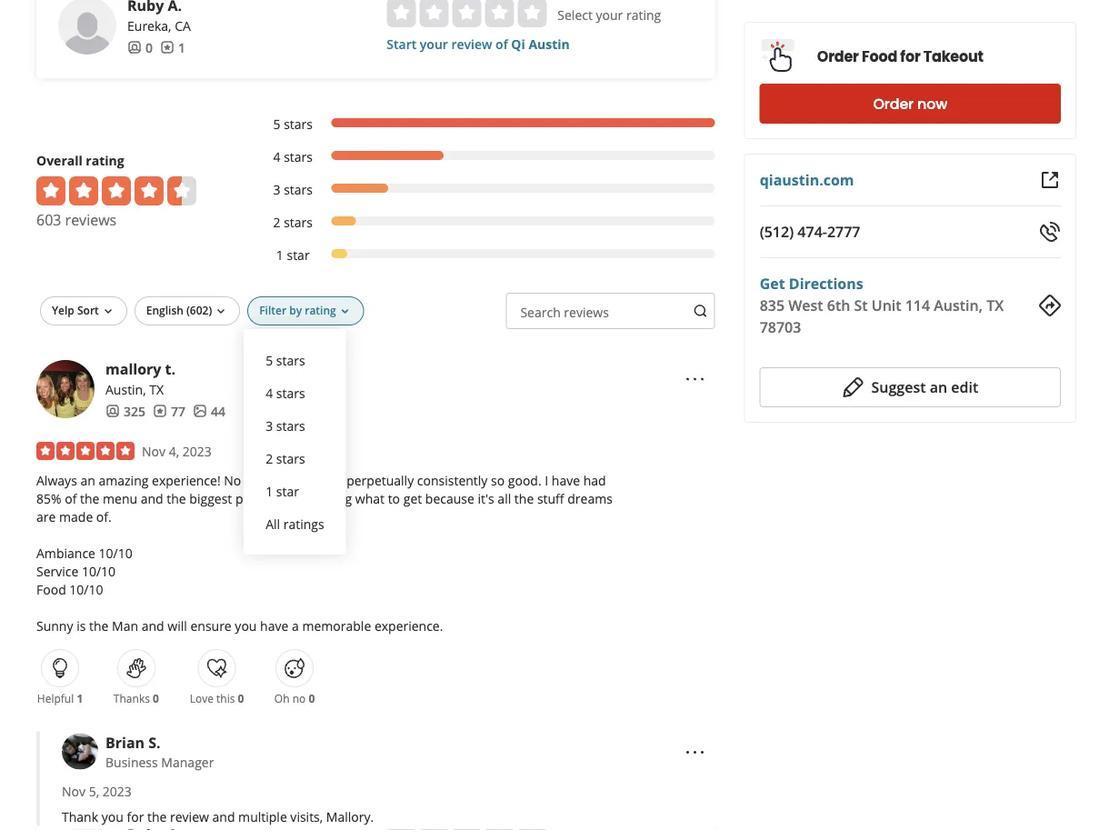 Task type: locate. For each thing, give the bounding box(es) containing it.
of left qi
[[496, 35, 508, 52]]

suggest
[[872, 378, 927, 397]]

0 horizontal spatial order
[[818, 46, 859, 67]]

nov 5, 2023 thank you for the review and multiple visits, mallory.
[[62, 783, 374, 826]]

0 vertical spatial have
[[552, 472, 580, 489]]

an inside always an amazing experience! no weakest link and perpetually consistently so good. i have had 85% of the menu and the biggest problem is deciding what to get because it's all the stuff dreams are made of.
[[80, 472, 95, 489]]

order up order now link
[[818, 46, 859, 67]]

0 horizontal spatial (0 reactions) element
[[153, 691, 159, 706]]

food
[[862, 46, 898, 67], [36, 581, 66, 598]]

603
[[36, 210, 61, 230]]

and left multiple
[[212, 809, 235, 826]]

rating for filter by rating
[[305, 303, 336, 318]]

amazing
[[99, 472, 149, 489]]

1 horizontal spatial 2023
[[183, 442, 212, 460]]

1 vertical spatial your
[[420, 35, 448, 52]]

1 horizontal spatial review
[[452, 35, 493, 52]]

16 review v2 image down eureka, ca
[[160, 40, 175, 55]]

start your review of qi austin
[[387, 35, 570, 52]]

is down link
[[290, 490, 299, 507]]

star down 2 stars 'button'
[[276, 482, 299, 500]]

0 horizontal spatial is
[[77, 617, 86, 634]]

85%
[[36, 490, 61, 507]]

1 horizontal spatial your
[[596, 6, 623, 23]]

1 vertical spatial is
[[77, 617, 86, 634]]

0 vertical spatial 16 review v2 image
[[160, 40, 175, 55]]

manager
[[161, 754, 214, 771]]

menu image for nov 4, 2023
[[685, 368, 707, 390]]

filter reviews by 4 stars rating element
[[255, 147, 716, 165]]

reviews for search reviews
[[564, 303, 609, 321]]

3 for 3 stars button at left
[[266, 417, 273, 434]]

16 chevron down v2 image right the 'sort'
[[101, 304, 115, 319]]

have
[[552, 472, 580, 489], [260, 617, 289, 634]]

1 vertical spatial friends element
[[106, 402, 146, 420]]

brian
[[106, 733, 145, 752]]

tx down mallory t. link
[[149, 381, 164, 398]]

1 vertical spatial for
[[127, 809, 144, 826]]

experience!
[[152, 472, 221, 489]]

problem
[[236, 490, 286, 507]]

star up filter by rating
[[287, 246, 310, 263]]

your
[[596, 6, 623, 23], [420, 35, 448, 52]]

603 reviews
[[36, 210, 117, 230]]

1 horizontal spatial an
[[930, 378, 948, 397]]

5 stars for filter reviews by 5 stars rating "element"
[[273, 115, 313, 132]]

for down business
[[127, 809, 144, 826]]

5 stars inside "element"
[[273, 115, 313, 132]]

austin, right 114
[[934, 296, 983, 315]]

16 chevron down v2 image inside the filter by rating 'dropdown button'
[[338, 304, 353, 319]]

16 review v2 image left 77
[[153, 404, 167, 419]]

1 (0 reactions) element from the left
[[153, 691, 159, 706]]

for left takeout
[[901, 46, 921, 67]]

(1 reaction) element
[[77, 691, 83, 706]]

nov inside nov 5, 2023 thank you for the review and multiple visits, mallory.
[[62, 783, 86, 800]]

16 review v2 image
[[160, 40, 175, 55], [153, 404, 167, 419]]

love this 0
[[190, 691, 244, 706]]

english (602) button
[[134, 296, 240, 326]]

1 star up all
[[266, 482, 299, 500]]

photos element
[[193, 402, 226, 420]]

0 horizontal spatial for
[[127, 809, 144, 826]]

2 stars up weakest on the left
[[266, 450, 305, 467]]

1 vertical spatial star
[[276, 482, 299, 500]]

1 inside button
[[266, 482, 273, 500]]

  text field
[[506, 293, 716, 329]]

835
[[760, 296, 785, 315]]

1 up all
[[266, 482, 273, 500]]

16 friends v2 image
[[106, 404, 120, 419]]

0 vertical spatial 1 star
[[276, 246, 310, 263]]

None radio
[[387, 0, 416, 27], [420, 0, 449, 27], [485, 0, 514, 27], [387, 0, 416, 27], [420, 0, 449, 27], [485, 0, 514, 27]]

a
[[292, 617, 299, 634]]

0 right 16 friends v2 image
[[146, 39, 153, 56]]

1 star inside filter reviews by 1 star rating element
[[276, 246, 310, 263]]

1 vertical spatial review
[[170, 809, 209, 826]]

1 vertical spatial reviews element
[[153, 402, 186, 420]]

ca
[[175, 17, 191, 34]]

1 menu image from the top
[[685, 368, 707, 390]]

friends element containing 325
[[106, 402, 146, 420]]

2 horizontal spatial (0 reactions) element
[[309, 691, 315, 706]]

(0 reactions) element right thanks
[[153, 691, 159, 706]]

1 vertical spatial austin,
[[106, 381, 146, 398]]

friends element down 'eureka,'
[[127, 38, 153, 56]]

is right sunny
[[77, 617, 86, 634]]

2 (0 reactions) element from the left
[[238, 691, 244, 706]]

1 vertical spatial reviews
[[564, 303, 609, 321]]

0 vertical spatial 5
[[273, 115, 281, 132]]

(0 reactions) element
[[153, 691, 159, 706], [238, 691, 244, 706], [309, 691, 315, 706]]

5 for 5 stars button
[[266, 351, 273, 369]]

16 chevron down v2 image right filter by rating
[[338, 304, 353, 319]]

1 horizontal spatial austin,
[[934, 296, 983, 315]]

3 16 chevron down v2 image from the left
[[338, 304, 353, 319]]

0 vertical spatial reviews element
[[160, 38, 186, 56]]

the inside nov 5, 2023 thank you for the review and multiple visits, mallory.
[[147, 809, 167, 826]]

stars inside 'button'
[[276, 450, 305, 467]]

review down (no rating) image
[[452, 35, 493, 52]]

now
[[918, 94, 948, 114]]

the left man
[[89, 617, 109, 634]]

an down 5 star rating image
[[80, 472, 95, 489]]

0 vertical spatial nov
[[142, 442, 166, 460]]

1 16 chevron down v2 image from the left
[[101, 304, 115, 319]]

by
[[289, 303, 302, 318]]

0 vertical spatial 4 stars
[[273, 148, 313, 165]]

search reviews
[[521, 303, 609, 321]]

2 stars for 2 stars 'button'
[[266, 450, 305, 467]]

get
[[760, 274, 786, 293]]

to
[[388, 490, 400, 507]]

1 vertical spatial 5
[[266, 351, 273, 369]]

stars for filter reviews by 3 stars rating element in the top of the page
[[284, 180, 313, 198]]

16 chevron down v2 image inside english (602) popup button
[[214, 304, 229, 319]]

star for filter reviews by 1 star rating element
[[287, 246, 310, 263]]

food up order now link
[[862, 46, 898, 67]]

1 vertical spatial 4
[[266, 384, 273, 401]]

2 up the "filter" at top left
[[273, 213, 281, 230]]

5 inside "element"
[[273, 115, 281, 132]]

2 horizontal spatial rating
[[627, 6, 662, 23]]

reviews down 4.5 star rating image
[[65, 210, 117, 230]]

0 vertical spatial review
[[452, 35, 493, 52]]

1 vertical spatial food
[[36, 581, 66, 598]]

(0 reactions) element for thanks 0
[[153, 691, 159, 706]]

rating element
[[387, 0, 547, 27]]

of.
[[96, 508, 112, 525]]

you right 'ensure'
[[235, 617, 257, 634]]

oh
[[275, 691, 290, 706]]

will
[[168, 617, 187, 634]]

reviews element for eureka, ca
[[160, 38, 186, 56]]

friends element for austin, tx
[[106, 402, 146, 420]]

1 vertical spatial 2 stars
[[266, 450, 305, 467]]

1 vertical spatial 5 stars
[[266, 351, 305, 369]]

stars for 4 stars button
[[276, 384, 305, 401]]

0 horizontal spatial your
[[420, 35, 448, 52]]

1 vertical spatial of
[[65, 490, 77, 507]]

all ratings button
[[259, 507, 332, 540]]

your for start
[[420, 35, 448, 52]]

0 horizontal spatial nov
[[62, 783, 86, 800]]

your right start
[[420, 35, 448, 52]]

1 star button
[[259, 475, 332, 507]]

2 16 chevron down v2 image from the left
[[214, 304, 229, 319]]

sunny is the man and will ensure you have a memorable experience.
[[36, 617, 443, 634]]

5 inside button
[[266, 351, 273, 369]]

2 stars inside 'button'
[[266, 450, 305, 467]]

2 stars
[[273, 213, 313, 230], [266, 450, 305, 467]]

0 horizontal spatial austin,
[[106, 381, 146, 398]]

3 (0 reactions) element from the left
[[309, 691, 315, 706]]

no
[[293, 691, 306, 706]]

(0 reactions) element right this
[[238, 691, 244, 706]]

star
[[287, 246, 310, 263], [276, 482, 299, 500]]

order for order food for takeout
[[818, 46, 859, 67]]

0 horizontal spatial tx
[[149, 381, 164, 398]]

2023
[[183, 442, 212, 460], [103, 783, 132, 800]]

filter reviews by 3 stars rating element
[[255, 180, 716, 198]]

1 vertical spatial 16 review v2 image
[[153, 404, 167, 419]]

0 vertical spatial 2 stars
[[273, 213, 313, 230]]

had
[[584, 472, 606, 489]]

0 vertical spatial reviews
[[65, 210, 117, 230]]

always
[[36, 472, 77, 489]]

filter
[[259, 303, 287, 318]]

reviews element containing 77
[[153, 402, 186, 420]]

0 vertical spatial 5 stars
[[273, 115, 313, 132]]

1 right helpful
[[77, 691, 83, 706]]

2023 right 5,
[[103, 783, 132, 800]]

this
[[217, 691, 235, 706]]

1 horizontal spatial reviews
[[564, 303, 609, 321]]

filter by rating
[[259, 303, 336, 318]]

so
[[491, 472, 505, 489]]

2023 right 4,
[[183, 442, 212, 460]]

0 horizontal spatial 2023
[[103, 783, 132, 800]]

0 horizontal spatial have
[[260, 617, 289, 634]]

0 horizontal spatial 16 chevron down v2 image
[[101, 304, 115, 319]]

1 star up "by"
[[276, 246, 310, 263]]

1 vertical spatial tx
[[149, 381, 164, 398]]

4 stars for filter reviews by 4 stars rating element
[[273, 148, 313, 165]]

16 review v2 image for 77
[[153, 404, 167, 419]]

10/10 down of.
[[99, 544, 133, 562]]

1 horizontal spatial rating
[[305, 303, 336, 318]]

reviews element containing 1
[[160, 38, 186, 56]]

16 chevron down v2 image for filter by rating
[[338, 304, 353, 319]]

16 chevron down v2 image
[[101, 304, 115, 319], [214, 304, 229, 319], [338, 304, 353, 319]]

0 horizontal spatial of
[[65, 490, 77, 507]]

west
[[789, 296, 824, 315]]

filter by rating button
[[248, 296, 365, 326]]

3 stars inside 3 stars button
[[266, 417, 305, 434]]

star for 1 star button
[[276, 482, 299, 500]]

1 vertical spatial order
[[874, 94, 914, 114]]

1 vertical spatial menu image
[[685, 742, 707, 764]]

because
[[426, 490, 475, 507]]

0 vertical spatial 2023
[[183, 442, 212, 460]]

0 vertical spatial your
[[596, 6, 623, 23]]

5
[[273, 115, 281, 132], [266, 351, 273, 369]]

2 horizontal spatial 16 chevron down v2 image
[[338, 304, 353, 319]]

your right the select at the right top
[[596, 6, 623, 23]]

0 vertical spatial for
[[901, 46, 921, 67]]

edit
[[952, 378, 979, 397]]

1 vertical spatial 1 star
[[266, 482, 299, 500]]

2 for filter reviews by 2 stars rating element
[[273, 213, 281, 230]]

5 star rating image
[[36, 442, 135, 460]]

24 phone v2 image
[[1040, 221, 1062, 243]]

an for always
[[80, 472, 95, 489]]

of up made
[[65, 490, 77, 507]]

nov left 4,
[[142, 442, 166, 460]]

0
[[146, 39, 153, 56], [153, 691, 159, 706], [238, 691, 244, 706], [309, 691, 315, 706]]

reviews element
[[160, 38, 186, 56], [153, 402, 186, 420]]

review down 'manager'
[[170, 809, 209, 826]]

1 horizontal spatial order
[[874, 94, 914, 114]]

sunny
[[36, 617, 73, 634]]

1 vertical spatial an
[[80, 472, 95, 489]]

0 vertical spatial food
[[862, 46, 898, 67]]

rating up 4.5 star rating image
[[86, 151, 124, 169]]

you right thank
[[102, 809, 124, 826]]

1 horizontal spatial food
[[862, 46, 898, 67]]

1 vertical spatial 2
[[266, 450, 273, 467]]

deciding
[[302, 490, 352, 507]]

0 vertical spatial friends element
[[127, 38, 153, 56]]

stars for 3 stars button at left
[[276, 417, 305, 434]]

1 horizontal spatial is
[[290, 490, 299, 507]]

order left now
[[874, 94, 914, 114]]

have right i
[[552, 472, 580, 489]]

474-
[[798, 222, 828, 242]]

0 vertical spatial order
[[818, 46, 859, 67]]

1 horizontal spatial nov
[[142, 442, 166, 460]]

5 stars inside button
[[266, 351, 305, 369]]

brian s. business manager
[[106, 733, 214, 771]]

and right menu
[[141, 490, 163, 507]]

0 vertical spatial austin,
[[934, 296, 983, 315]]

start
[[387, 35, 417, 52]]

friends element down mallory t. austin, tx
[[106, 402, 146, 420]]

austin, inside get directions 835 west 6th st unit 114 austin, tx 78703
[[934, 296, 983, 315]]

good.
[[508, 472, 542, 489]]

1 horizontal spatial for
[[901, 46, 921, 67]]

3 inside button
[[266, 417, 273, 434]]

10/10
[[99, 544, 133, 562], [82, 563, 116, 580], [69, 581, 103, 598]]

1 vertical spatial you
[[102, 809, 124, 826]]

oh no 0
[[275, 691, 315, 706]]

stars inside "element"
[[284, 115, 313, 132]]

suggest an edit button
[[760, 368, 1062, 408]]

6th
[[828, 296, 851, 315]]

stars for 2 stars 'button'
[[276, 450, 305, 467]]

is inside always an amazing experience! no weakest link and perpetually consistently so good. i have had 85% of the menu and the biggest problem is deciding what to get because it's all the stuff dreams are made of.
[[290, 490, 299, 507]]

an inside 'button'
[[930, 378, 948, 397]]

1 horizontal spatial (0 reactions) element
[[238, 691, 244, 706]]

1 vertical spatial 3 stars
[[266, 417, 305, 434]]

you inside nov 5, 2023 thank you for the review and multiple visits, mallory.
[[102, 809, 124, 826]]

for
[[901, 46, 921, 67], [127, 809, 144, 826]]

austin, down the mallory
[[106, 381, 146, 398]]

2 stars up "by"
[[273, 213, 313, 230]]

select your rating
[[558, 6, 662, 23]]

0 vertical spatial 3 stars
[[273, 180, 313, 198]]

4 inside button
[[266, 384, 273, 401]]

friends element
[[127, 38, 153, 56], [106, 402, 146, 420]]

0 horizontal spatial you
[[102, 809, 124, 826]]

1 horizontal spatial 16 chevron down v2 image
[[214, 304, 229, 319]]

love
[[190, 691, 214, 706]]

None radio
[[452, 0, 482, 27], [518, 0, 547, 27], [452, 0, 482, 27], [518, 0, 547, 27]]

rating right the select at the right top
[[627, 6, 662, 23]]

0 horizontal spatial reviews
[[65, 210, 117, 230]]

16 chevron down v2 image inside 'yelp sort' dropdown button
[[101, 304, 115, 319]]

1 vertical spatial 3
[[266, 417, 273, 434]]

2 up weakest on the left
[[266, 450, 273, 467]]

4 for 4 stars button
[[266, 384, 273, 401]]

mallory.
[[326, 809, 374, 826]]

tx inside get directions 835 west 6th st unit 114 austin, tx 78703
[[987, 296, 1004, 315]]

0 vertical spatial is
[[290, 490, 299, 507]]

4 stars for 4 stars button
[[266, 384, 305, 401]]

24 external link v2 image
[[1040, 169, 1062, 191]]

0 vertical spatial you
[[235, 617, 257, 634]]

2 vertical spatial 10/10
[[69, 581, 103, 598]]

4 stars
[[273, 148, 313, 165], [266, 384, 305, 401]]

filter reviews by 5 stars rating element
[[255, 114, 716, 133]]

1 star inside 1 star button
[[266, 482, 299, 500]]

reviews right search
[[564, 303, 609, 321]]

service
[[36, 563, 79, 580]]

4 stars inside button
[[266, 384, 305, 401]]

0 horizontal spatial an
[[80, 472, 95, 489]]

0 horizontal spatial review
[[170, 809, 209, 826]]

get
[[404, 490, 422, 507]]

austin,
[[934, 296, 983, 315], [106, 381, 146, 398]]

2 menu image from the top
[[685, 742, 707, 764]]

5 stars for 5 stars button
[[266, 351, 305, 369]]

rating
[[627, 6, 662, 23], [86, 151, 124, 169], [305, 303, 336, 318]]

1 vertical spatial 4 stars
[[266, 384, 305, 401]]

reviews element left 16 photos v2
[[153, 402, 186, 420]]

1 horizontal spatial have
[[552, 472, 580, 489]]

3 stars inside filter reviews by 3 stars rating element
[[273, 180, 313, 198]]

1 horizontal spatial of
[[496, 35, 508, 52]]

2
[[273, 213, 281, 230], [266, 450, 273, 467]]

3 stars for filter reviews by 3 stars rating element in the top of the page
[[273, 180, 313, 198]]

stars for 5 stars button
[[276, 351, 305, 369]]

star inside button
[[276, 482, 299, 500]]

nov for nov 5, 2023 thank you for the review and multiple visits, mallory.
[[62, 783, 86, 800]]

0 vertical spatial rating
[[627, 6, 662, 23]]

2023 for 4,
[[183, 442, 212, 460]]

friends element containing 0
[[127, 38, 153, 56]]

0 vertical spatial 2
[[273, 213, 281, 230]]

rating right "by"
[[305, 303, 336, 318]]

menu image
[[685, 368, 707, 390], [685, 742, 707, 764]]

filter reviews by 2 stars rating element
[[255, 213, 716, 231]]

multiple
[[238, 809, 287, 826]]

2023 inside nov 5, 2023 thank you for the review and multiple visits, mallory.
[[103, 783, 132, 800]]

(0 reactions) element right no
[[309, 691, 315, 706]]

st
[[855, 296, 868, 315]]

nov left 5,
[[62, 783, 86, 800]]

have left a
[[260, 617, 289, 634]]

0 vertical spatial menu image
[[685, 368, 707, 390]]

10/10 down ambiance at bottom left
[[82, 563, 116, 580]]

nov
[[142, 442, 166, 460], [62, 783, 86, 800]]

1 vertical spatial 2023
[[103, 783, 132, 800]]

food down service
[[36, 581, 66, 598]]

tx left 24 directions v2 image
[[987, 296, 1004, 315]]

2 inside 'button'
[[266, 450, 273, 467]]

1 horizontal spatial tx
[[987, 296, 1004, 315]]

10/10 down service
[[69, 581, 103, 598]]

1 vertical spatial nov
[[62, 783, 86, 800]]

2023 for 5,
[[103, 783, 132, 800]]

the down business
[[147, 809, 167, 826]]

0 vertical spatial 4
[[273, 148, 281, 165]]

is
[[290, 490, 299, 507], [77, 617, 86, 634]]

rating inside 'dropdown button'
[[305, 303, 336, 318]]

an left edit
[[930, 378, 948, 397]]

reviews element down ca
[[160, 38, 186, 56]]

reviews element for austin, tx
[[153, 402, 186, 420]]

food inside ambiance 10/10 service 10/10 food 10/10
[[36, 581, 66, 598]]

and inside nov 5, 2023 thank you for the review and multiple visits, mallory.
[[212, 809, 235, 826]]

1 vertical spatial rating
[[86, 151, 124, 169]]

0 horizontal spatial food
[[36, 581, 66, 598]]

an
[[930, 378, 948, 397], [80, 472, 95, 489]]

0 vertical spatial tx
[[987, 296, 1004, 315]]

0 vertical spatial star
[[287, 246, 310, 263]]

stars for filter reviews by 2 stars rating element
[[284, 213, 313, 230]]

16 chevron down v2 image right (602)
[[214, 304, 229, 319]]

0 vertical spatial 3
[[273, 180, 281, 198]]

and
[[321, 472, 343, 489], [141, 490, 163, 507], [142, 617, 164, 634], [212, 809, 235, 826]]



Task type: vqa. For each thing, say whether or not it's contained in the screenshot.
of in the "Always An Amazing Experience! No Weakest Link And Perpetually Consistently So Good. I Have Had 85% Of The Menu And The Biggest Problem Is Deciding What To Get Because It'S All The Stuff Dreams Are Made Of."
yes



Task type: describe. For each thing, give the bounding box(es) containing it.
eureka,
[[127, 17, 171, 34]]

overall
[[36, 151, 83, 169]]

perpetually
[[347, 472, 414, 489]]

all
[[498, 490, 511, 507]]

1 up the "filter" at top left
[[276, 246, 284, 263]]

mallory t. austin, tx
[[106, 359, 176, 398]]

qiaustin.com link
[[760, 170, 855, 190]]

4 for filter reviews by 4 stars rating element
[[273, 148, 281, 165]]

1 star for filter reviews by 1 star rating element
[[276, 246, 310, 263]]

(512) 474-2777
[[760, 222, 861, 242]]

yelp
[[52, 303, 74, 318]]

s.
[[148, 733, 161, 752]]

1 down ca
[[178, 39, 186, 56]]

16 review v2 image for 1
[[160, 40, 175, 55]]

austin, inside mallory t. austin, tx
[[106, 381, 146, 398]]

eureka, ca
[[127, 17, 191, 34]]

2 for 2 stars 'button'
[[266, 450, 273, 467]]

ratings
[[284, 515, 324, 532]]

ensure
[[191, 617, 232, 634]]

5 for filter reviews by 5 stars rating "element"
[[273, 115, 281, 132]]

select
[[558, 6, 593, 23]]

0 right thanks
[[153, 691, 159, 706]]

have inside always an amazing experience! no weakest link and perpetually consistently so good. i have had 85% of the menu and the biggest problem is deciding what to get because it's all the stuff dreams are made of.
[[552, 472, 580, 489]]

filter reviews by 1 star rating element
[[255, 245, 716, 264]]

4 stars button
[[259, 376, 332, 409]]

yelp sort button
[[40, 296, 127, 326]]

24 pencil v2 image
[[843, 377, 865, 398]]

0 right no
[[309, 691, 315, 706]]

(no rating) image
[[387, 0, 547, 27]]

i
[[545, 472, 549, 489]]

44
[[211, 402, 226, 420]]

of inside always an amazing experience! no weakest link and perpetually consistently so good. i have had 85% of the menu and the biggest problem is deciding what to get because it's all the stuff dreams are made of.
[[65, 490, 77, 507]]

1 horizontal spatial you
[[235, 617, 257, 634]]

helpful 1
[[37, 691, 83, 706]]

77
[[171, 402, 186, 420]]

the up made
[[80, 490, 100, 507]]

the down the experience!
[[167, 490, 186, 507]]

0 vertical spatial 10/10
[[99, 544, 133, 562]]

ambiance 10/10 service 10/10 food 10/10
[[36, 544, 133, 598]]

search image
[[694, 304, 708, 319]]

thanks 0
[[114, 691, 159, 706]]

3 stars for 3 stars button at left
[[266, 417, 305, 434]]

for inside nov 5, 2023 thank you for the review and multiple visits, mallory.
[[127, 809, 144, 826]]

the down good.
[[515, 490, 534, 507]]

mallory
[[106, 359, 161, 379]]

biggest
[[190, 490, 232, 507]]

order now
[[874, 94, 948, 114]]

0 right this
[[238, 691, 244, 706]]

2 stars for filter reviews by 2 stars rating element
[[273, 213, 313, 230]]

link
[[296, 472, 317, 489]]

business
[[106, 754, 158, 771]]

get directions 835 west 6th st unit 114 austin, tx 78703
[[760, 274, 1004, 337]]

review inside nov 5, 2023 thank you for the review and multiple visits, mallory.
[[170, 809, 209, 826]]

suggest an edit
[[872, 378, 979, 397]]

0 horizontal spatial rating
[[86, 151, 124, 169]]

and left will
[[142, 617, 164, 634]]

4.5 star rating image
[[36, 176, 196, 205]]

unit
[[872, 296, 902, 315]]

sort
[[77, 303, 99, 318]]

3 for filter reviews by 3 stars rating element in the top of the page
[[273, 180, 281, 198]]

2777
[[828, 222, 861, 242]]

all
[[266, 515, 280, 532]]

(0 reactions) element for oh no 0
[[309, 691, 315, 706]]

directions
[[789, 274, 864, 293]]

and up deciding
[[321, 472, 343, 489]]

114
[[906, 296, 931, 315]]

always an amazing experience! no weakest link and perpetually consistently so good. i have had 85% of the menu and the biggest problem is deciding what to get because it's all the stuff dreams are made of.
[[36, 472, 613, 525]]

78703
[[760, 317, 802, 337]]

all ratings
[[266, 515, 324, 532]]

rating for select your rating
[[627, 6, 662, 23]]

stars for filter reviews by 4 stars rating element
[[284, 148, 313, 165]]

16 chevron down v2 image for yelp sort
[[101, 304, 115, 319]]

menu image for thank you for the review and multiple visits, mallory.
[[685, 742, 707, 764]]

consistently
[[417, 472, 488, 489]]

english (602)
[[146, 303, 212, 318]]

photo of ruby a. image
[[58, 0, 116, 54]]

t.
[[165, 359, 176, 379]]

(0 reactions) element for love this 0
[[238, 691, 244, 706]]

overall rating
[[36, 151, 124, 169]]

0 vertical spatial of
[[496, 35, 508, 52]]

no
[[224, 472, 241, 489]]

1 vertical spatial 10/10
[[82, 563, 116, 580]]

reviews for 603 reviews
[[65, 210, 117, 230]]

helpful
[[37, 691, 74, 706]]

man
[[112, 617, 138, 634]]

memorable
[[302, 617, 371, 634]]

order now link
[[760, 84, 1062, 124]]

tx inside mallory t. austin, tx
[[149, 381, 164, 398]]

ambiance
[[36, 544, 95, 562]]

1 star for 1 star button
[[266, 482, 299, 500]]

visits,
[[291, 809, 323, 826]]

nov 4, 2023
[[142, 442, 212, 460]]

get directions link
[[760, 274, 864, 293]]

stuff
[[538, 490, 565, 507]]

menu
[[103, 490, 137, 507]]

photo of mallory t. image
[[36, 360, 95, 418]]

2 stars button
[[259, 442, 332, 475]]

1 vertical spatial have
[[260, 617, 289, 634]]

qi
[[512, 35, 526, 52]]

are
[[36, 508, 56, 525]]

5,
[[89, 783, 99, 800]]

(512)
[[760, 222, 794, 242]]

yelp sort
[[52, 303, 99, 318]]

5 stars button
[[259, 344, 332, 376]]

24 directions v2 image
[[1040, 295, 1062, 317]]

stars for filter reviews by 5 stars rating "element"
[[284, 115, 313, 132]]

nov for nov 4, 2023
[[142, 442, 166, 460]]

weakest
[[245, 472, 293, 489]]

16 friends v2 image
[[127, 40, 142, 55]]

english
[[146, 303, 184, 318]]

photo of brian s. image
[[62, 734, 98, 770]]

qiaustin.com
[[760, 170, 855, 190]]

search
[[521, 303, 561, 321]]

it's
[[478, 490, 495, 507]]

friends element for eureka, ca
[[127, 38, 153, 56]]

order for order now
[[874, 94, 914, 114]]

thanks
[[114, 691, 150, 706]]

325
[[124, 402, 146, 420]]

experience.
[[375, 617, 443, 634]]

16 chevron down v2 image for english (602)
[[214, 304, 229, 319]]

4,
[[169, 442, 179, 460]]

your for select
[[596, 6, 623, 23]]

16 photos v2 image
[[193, 404, 207, 419]]

an for suggest
[[930, 378, 948, 397]]

order food for takeout
[[818, 46, 984, 67]]



